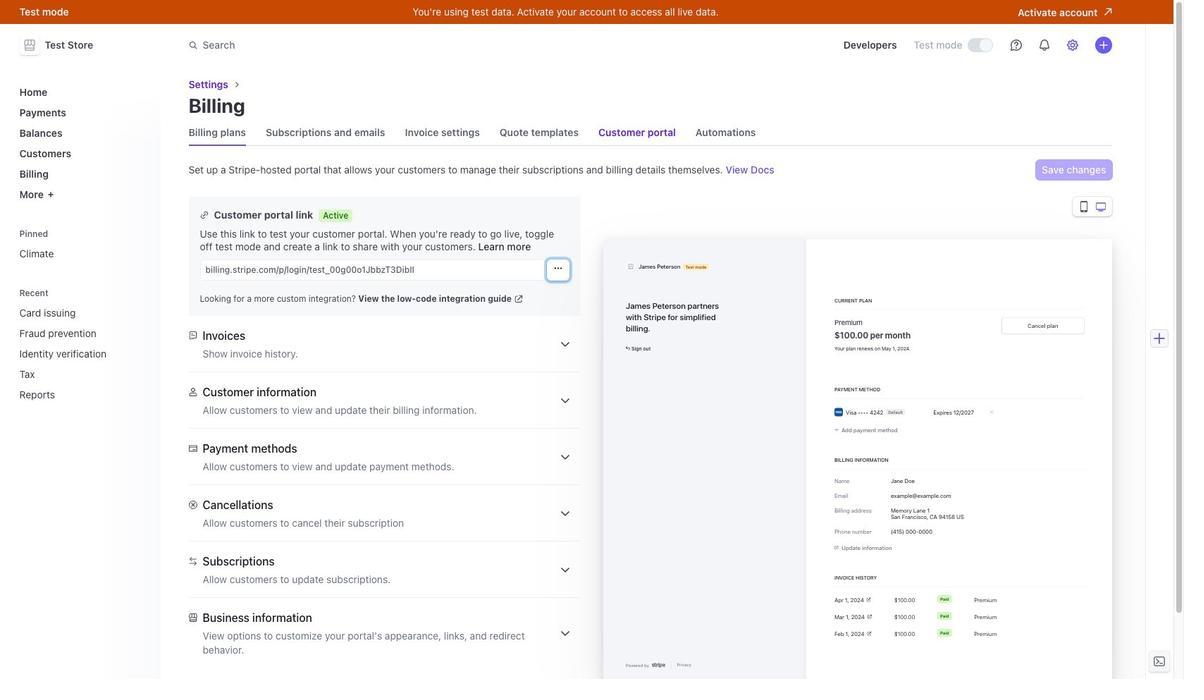 Task type: describe. For each thing, give the bounding box(es) containing it.
help image
[[1011, 39, 1022, 51]]

Test mode checkbox
[[968, 39, 992, 52]]

Search text field
[[180, 32, 578, 58]]

svg image
[[554, 264, 562, 272]]

2 recent element from the top
[[14, 301, 152, 406]]

pinned element
[[14, 228, 152, 265]]



Task type: vqa. For each thing, say whether or not it's contained in the screenshot.
'Settings' image
yes



Task type: locate. For each thing, give the bounding box(es) containing it.
tab list
[[189, 120, 1112, 146]]

settings image
[[1067, 39, 1078, 51]]

notifications image
[[1039, 39, 1050, 51]]

recent element
[[14, 288, 152, 406], [14, 301, 152, 406]]

stripe image
[[652, 662, 665, 668]]

None search field
[[180, 32, 578, 58]]

core navigation links element
[[14, 80, 152, 206]]

1 recent element from the top
[[14, 288, 152, 406]]



